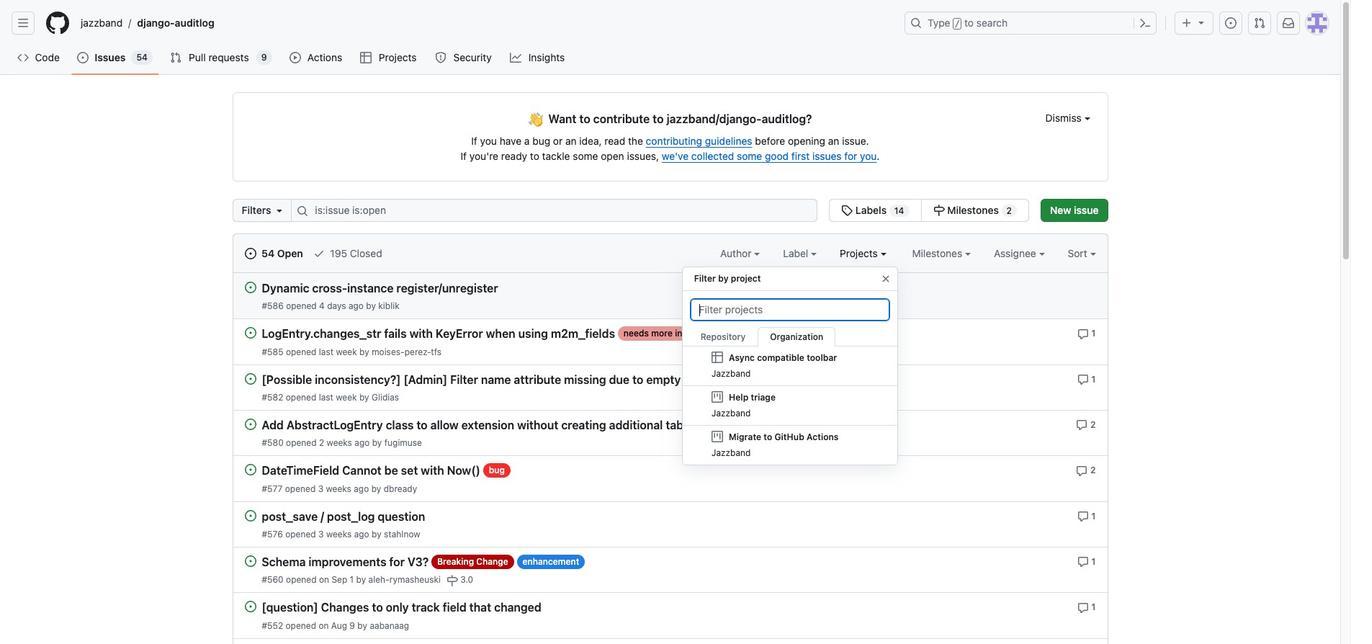 Task type: locate. For each thing, give the bounding box(es) containing it.
1 horizontal spatial bug
[[533, 135, 551, 147]]

1 for 2nd 1 link from the top of the page
[[1092, 374, 1096, 385]]

3 open issue image from the top
[[245, 556, 256, 567]]

54 for 54
[[137, 52, 148, 63]]

5 open issue image from the top
[[245, 601, 256, 613]]

1 vertical spatial needs more info
[[805, 374, 872, 385]]

0 horizontal spatial projects
[[379, 51, 417, 63]]

0 vertical spatial enhancement link
[[696, 418, 765, 432]]

comment image for 1
[[1078, 556, 1089, 568]]

to inside [question] changes to only track field that changed #552             opened on aug 9 by aabanaag
[[372, 601, 383, 614]]

0 vertical spatial triangle down image
[[1196, 17, 1208, 28]]

1 horizontal spatial an
[[829, 135, 840, 147]]

3
[[318, 483, 324, 494], [319, 529, 324, 540]]

/ left django- at the top left of the page
[[128, 17, 131, 29]]

1 vertical spatial bug
[[489, 465, 505, 476]]

1 link for schema improvements for v3?
[[1078, 555, 1096, 568]]

type
[[928, 17, 951, 29]]

1 vertical spatial filter
[[451, 373, 478, 386]]

1 horizontal spatial needs more info link
[[799, 372, 878, 387]]

table
[[666, 419, 694, 432]]

idea,
[[580, 135, 602, 147]]

4 open issue element from the top
[[245, 418, 256, 430]]

1 vertical spatial if
[[461, 150, 467, 162]]

3 down post_save / post_log question "link"
[[319, 529, 324, 540]]

comment image
[[1077, 465, 1088, 477], [1078, 556, 1089, 568]]

1 vertical spatial for
[[389, 556, 405, 569]]

open
[[277, 247, 303, 259]]

if left you're
[[461, 150, 467, 162]]

more for logentry.changes_str fails with keyerror when using m2m_fields
[[652, 328, 673, 339]]

async compatible toolbar
[[729, 352, 837, 363]]

triangle down image right plus 'icon'
[[1196, 17, 1208, 28]]

1 open issue image from the top
[[245, 419, 256, 430]]

2 last from the top
[[319, 392, 334, 403]]

open issue image
[[245, 419, 256, 430], [245, 510, 256, 521], [245, 556, 256, 567]]

open issue image for datetimefield cannot be set with now()
[[245, 464, 256, 476]]

open issue element
[[245, 281, 256, 293], [245, 327, 256, 339], [245, 372, 256, 385], [245, 418, 256, 430], [245, 464, 256, 476], [245, 509, 256, 521], [245, 555, 256, 567], [245, 600, 256, 613]]

migrate to github actions
[[729, 432, 839, 442]]

filter left project
[[694, 273, 716, 284]]

1 vertical spatial triangle down image
[[274, 205, 286, 216]]

comment image for [possible inconsistency?] [admin] filter name attribute missing due to empty
[[1078, 374, 1089, 385]]

0 vertical spatial on
[[319, 574, 329, 585]]

more down toolbar
[[832, 374, 854, 385]]

opened down schema
[[286, 574, 317, 585]]

enhancement link down help
[[696, 418, 765, 432]]

an right or
[[566, 135, 577, 147]]

attribute
[[514, 373, 562, 386]]

milestones down milestone icon
[[913, 247, 966, 259]]

2 vertical spatial open issue image
[[245, 556, 256, 567]]

open issue image for add abstractlogentry class to allow extension without creating additional table
[[245, 419, 256, 430]]

opened down [question]
[[286, 620, 316, 631]]

dbready link
[[384, 483, 417, 494]]

#577
[[262, 483, 283, 494]]

1 horizontal spatial enhancement
[[702, 419, 759, 430]]

that
[[470, 601, 492, 614]]

more up empty at the bottom
[[652, 328, 673, 339]]

4 open issue image from the top
[[245, 464, 256, 476]]

jazzband down help
[[712, 408, 751, 419]]

/ for post_save
[[321, 510, 324, 523]]

1 horizontal spatial triangle down image
[[1196, 17, 1208, 28]]

add
[[262, 419, 284, 432]]

actions
[[308, 51, 342, 63], [807, 432, 839, 442]]

post_save
[[262, 510, 318, 523]]

you
[[480, 135, 497, 147], [860, 150, 877, 162]]

1 vertical spatial weeks
[[326, 483, 352, 494]]

7 open issue element from the top
[[245, 555, 256, 567]]

due
[[609, 373, 630, 386]]

cannot
[[342, 464, 382, 477]]

needs more info link for [possible inconsistency?] [admin] filter name attribute missing due to empty
[[799, 372, 878, 387]]

0 vertical spatial needs more info
[[624, 328, 691, 339]]

table image
[[712, 352, 723, 363]]

jazzband for help triage
[[712, 408, 751, 419]]

0 horizontal spatial triangle down image
[[274, 205, 286, 216]]

1 vertical spatial 2 link
[[1077, 464, 1096, 477]]

1 horizontal spatial projects
[[840, 247, 881, 259]]

1 open issue image from the top
[[245, 282, 256, 293]]

ago down post_log
[[354, 529, 369, 540]]

week
[[336, 346, 357, 357], [336, 392, 357, 403]]

weeks inside post_save / post_log question #576             opened 3 weeks ago by stahlnow
[[326, 529, 352, 540]]

open issue image left schema
[[245, 556, 256, 567]]

1 horizontal spatial 54
[[262, 247, 275, 259]]

milestones right milestone icon
[[948, 204, 999, 216]]

0 horizontal spatial enhancement link
[[517, 555, 585, 569]]

stahlnow link
[[384, 529, 421, 540]]

issue opened image left issues
[[77, 52, 89, 63]]

ago right the days
[[349, 301, 364, 312]]

week down 'inconsistency?]'
[[336, 392, 357, 403]]

weeks down post_save / post_log question "link"
[[326, 529, 352, 540]]

Filter projects text field
[[690, 298, 890, 321]]

weeks for cannot
[[326, 483, 352, 494]]

0 vertical spatial 9
[[261, 52, 267, 63]]

info for logentry.changes_str fails with keyerror when using m2m_fields
[[675, 328, 691, 339]]

1 some from the left
[[573, 150, 598, 162]]

3 jazzband from the top
[[712, 448, 751, 458]]

to right due at the bottom left of page
[[633, 373, 644, 386]]

opened down the [possible
[[286, 392, 317, 403]]

1 vertical spatial open issue image
[[245, 510, 256, 521]]

5 open issue element from the top
[[245, 464, 256, 476]]

projects up close menu image
[[840, 247, 881, 259]]

0 horizontal spatial 54
[[137, 52, 148, 63]]

0 horizontal spatial you
[[480, 135, 497, 147]]

2 open issue image from the top
[[245, 510, 256, 521]]

8 open issue element from the top
[[245, 600, 256, 613]]

0 horizontal spatial needs
[[624, 328, 649, 339]]

jazzband for async compatible toolbar
[[712, 368, 751, 379]]

author
[[721, 247, 755, 259]]

2 an from the left
[[829, 135, 840, 147]]

actions right play icon
[[308, 51, 342, 63]]

field
[[443, 601, 467, 614]]

2 open issue element from the top
[[245, 327, 256, 339]]

0 vertical spatial more
[[652, 328, 673, 339]]

homepage image
[[46, 12, 69, 35]]

menu
[[682, 261, 898, 477]]

have
[[500, 135, 522, 147]]

needs down toolbar
[[805, 374, 830, 385]]

/ inside jazzband / django-auditlog
[[128, 17, 131, 29]]

54 left open
[[262, 247, 275, 259]]

0 vertical spatial week
[[336, 346, 357, 357]]

0 horizontal spatial more
[[652, 328, 673, 339]]

1 open issue element from the top
[[245, 281, 256, 293]]

1 week from the top
[[336, 346, 357, 357]]

github
[[775, 432, 805, 442]]

auditlog?
[[762, 112, 813, 125]]

issue.
[[843, 135, 870, 147]]

on left sep at the bottom left of page
[[319, 574, 329, 585]]

/ inside post_save / post_log question #576             opened 3 weeks ago by stahlnow
[[321, 510, 324, 523]]

opened down logentry.changes_str
[[286, 346, 317, 357]]

some
[[573, 150, 598, 162], [737, 150, 763, 162]]

0 vertical spatial if
[[472, 135, 478, 147]]

issues,
[[627, 150, 659, 162]]

enhancement up 'changed'
[[523, 556, 580, 567]]

using
[[519, 328, 548, 341]]

assignee
[[994, 247, 1040, 259]]

django-auditlog link
[[131, 12, 220, 35]]

0 horizontal spatial for
[[389, 556, 405, 569]]

54 for 54 open
[[262, 247, 275, 259]]

aabanaag
[[370, 620, 409, 631]]

0 vertical spatial 3
[[318, 483, 324, 494]]

needs up due at the bottom left of page
[[624, 328, 649, 339]]

open issue element for [possible inconsistency?] [admin] filter name attribute missing due to empty
[[245, 372, 256, 385]]

dynamic cross-instance register/unregister #586             opened 4 days ago by kiblik
[[262, 282, 498, 312]]

milestones
[[948, 204, 999, 216], [913, 247, 966, 259]]

/ right the type
[[955, 19, 961, 29]]

to left only
[[372, 601, 383, 614]]

1 horizontal spatial more
[[832, 374, 854, 385]]

keyerror
[[436, 328, 483, 341]]

0 horizontal spatial 9
[[261, 52, 267, 63]]

0 vertical spatial needs more info link
[[618, 327, 697, 341]]

2 link for datetimefield cannot be set with now()
[[1077, 464, 1096, 477]]

1 vertical spatial last
[[319, 392, 334, 403]]

triangle down image left search image
[[274, 205, 286, 216]]

logentry.changes_str fails with keyerror when using m2m_fields link
[[262, 328, 615, 341]]

comment image inside 1 link
[[1078, 556, 1089, 568]]

0 vertical spatial comment image
[[1077, 465, 1088, 477]]

6 open issue element from the top
[[245, 509, 256, 521]]

2 open issue image from the top
[[245, 327, 256, 339]]

you down issue.
[[860, 150, 877, 162]]

0 horizontal spatial if
[[461, 150, 467, 162]]

0 horizontal spatial bug
[[489, 465, 505, 476]]

with right set
[[421, 464, 444, 477]]

1 vertical spatial projects
[[840, 247, 881, 259]]

notifications image
[[1283, 17, 1295, 29]]

1 vertical spatial needs more info link
[[799, 372, 878, 387]]

#585
[[262, 346, 284, 357]]

to
[[965, 17, 974, 29], [580, 112, 591, 125], [653, 112, 664, 125], [530, 150, 540, 162], [633, 373, 644, 386], [417, 419, 428, 432], [764, 432, 773, 442], [372, 601, 383, 614]]

2 jazzband from the top
[[712, 408, 751, 419]]

3 open issue image from the top
[[245, 373, 256, 385]]

weeks down abstractlogentry
[[327, 438, 352, 448]]

0 vertical spatial filter
[[694, 273, 716, 284]]

projects right table image
[[379, 51, 417, 63]]

1 horizontal spatial 9
[[350, 620, 355, 631]]

3 1 link from the top
[[1078, 509, 1096, 522]]

post_log
[[327, 510, 375, 523]]

on left aug
[[319, 620, 329, 631]]

1 vertical spatial with
[[421, 464, 444, 477]]

by right aug
[[358, 620, 368, 631]]

/ for type
[[955, 19, 961, 29]]

milestones inside issue "element"
[[948, 204, 999, 216]]

to left the github
[[764, 432, 773, 442]]

by left stahlnow link in the bottom of the page
[[372, 529, 382, 540]]

bug right a
[[533, 135, 551, 147]]

spec.lookup_kwarg
[[687, 375, 793, 386]]

1 1 link from the top
[[1078, 327, 1096, 340]]

0 vertical spatial bug
[[533, 135, 551, 147]]

by down datetimefield cannot be set with now()
[[372, 483, 381, 494]]

1 vertical spatial you
[[860, 150, 877, 162]]

for up aleh-rymasheuski link in the bottom of the page
[[389, 556, 405, 569]]

1 link for [question] changes to only track field that changed
[[1078, 600, 1096, 614]]

1 horizontal spatial actions
[[807, 432, 839, 442]]

1 vertical spatial actions
[[807, 432, 839, 442]]

needs for [possible inconsistency?] [admin] filter name attribute missing due to empty
[[805, 374, 830, 385]]

1 vertical spatial comment image
[[1078, 556, 1089, 568]]

1 jazzband from the top
[[712, 368, 751, 379]]

9 right aug
[[350, 620, 355, 631]]

1 for 1 link related to [question] changes to only track field that changed
[[1092, 602, 1096, 613]]

security
[[454, 51, 492, 63]]

2 inside milestones 2
[[1007, 205, 1013, 216]]

fugimuse link
[[385, 438, 422, 448]]

triangle down image
[[1196, 17, 1208, 28], [274, 205, 286, 216]]

1 horizontal spatial info
[[856, 374, 872, 385]]

by down the instance
[[366, 301, 376, 312]]

1 horizontal spatial needs more info
[[805, 374, 872, 385]]

0 horizontal spatial /
[[128, 17, 131, 29]]

jazzband
[[712, 368, 751, 379], [712, 408, 751, 419], [712, 448, 751, 458]]

bug right now()
[[489, 465, 505, 476]]

milestones inside popup button
[[913, 247, 966, 259]]

14
[[895, 205, 905, 216]]

async
[[729, 352, 755, 363]]

project type tab list
[[683, 321, 898, 347]]

issue opened image left 54 open
[[245, 248, 256, 259]]

opened inside [question] changes to only track field that changed #552             opened on aug 9 by aabanaag
[[286, 620, 316, 631]]

opened down datetimefield
[[285, 483, 316, 494]]

an up issues
[[829, 135, 840, 147]]

issue
[[1075, 204, 1099, 216]]

to right want
[[580, 112, 591, 125]]

the
[[628, 135, 643, 147]]

jazzband down the migrate
[[712, 448, 751, 458]]

3 open issue element from the top
[[245, 372, 256, 385]]

milestone image
[[934, 205, 945, 216]]

jazzband link
[[75, 12, 128, 35]]

if
[[472, 135, 478, 147], [461, 150, 467, 162]]

you up you're
[[480, 135, 497, 147]]

0 horizontal spatial enhancement
[[523, 556, 580, 567]]

open issue image left post_save
[[245, 510, 256, 521]]

for down issue.
[[845, 150, 858, 162]]

jazzband down async
[[712, 368, 751, 379]]

comment image inside 2 link
[[1077, 465, 1088, 477]]

needs more info link down toolbar
[[799, 372, 878, 387]]

54
[[137, 52, 148, 63], [262, 247, 275, 259]]

0 vertical spatial weeks
[[327, 438, 352, 448]]

bug inside if you have a bug or an idea, read the contributing guidelines before opening an issue. if you're ready to tackle some open issues, we've collected some good first issues for you .
[[533, 135, 551, 147]]

comment image inside 2 link
[[1077, 420, 1088, 431]]

days
[[327, 301, 346, 312]]

by inside post_save / post_log question #576             opened 3 weeks ago by stahlnow
[[372, 529, 382, 540]]

Search all issues text field
[[291, 199, 818, 222]]

actions inside filtered projects list box
[[807, 432, 839, 442]]

repository button
[[689, 327, 758, 347]]

issue opened image inside 54 open link
[[245, 248, 256, 259]]

open issue element for add abstractlogentry class to allow extension without creating additional table
[[245, 418, 256, 430]]

0 horizontal spatial needs more info link
[[618, 327, 697, 341]]

needs more info up empty at the bottom
[[624, 328, 691, 339]]

last up abstractlogentry
[[319, 392, 334, 403]]

list
[[75, 12, 896, 35]]

#577             opened 3 weeks ago by dbready
[[262, 483, 417, 494]]

guidelines
[[705, 135, 753, 147]]

issue opened image
[[77, 52, 89, 63], [245, 248, 256, 259]]

1 horizontal spatial some
[[737, 150, 763, 162]]

triangle down image inside 'filters' 'popup button'
[[274, 205, 286, 216]]

week for logentry.changes_str fails with keyerror when using m2m_fields
[[336, 346, 357, 357]]

more for [possible inconsistency?] [admin] filter name attribute missing due to empty
[[832, 374, 854, 385]]

or
[[553, 135, 563, 147]]

0 horizontal spatial actions
[[308, 51, 342, 63]]

#580             opened 2 weeks ago by fugimuse
[[262, 438, 422, 448]]

0 vertical spatial for
[[845, 150, 858, 162]]

new issue
[[1051, 204, 1099, 216]]

[admin]
[[404, 373, 448, 386]]

table image
[[361, 52, 372, 63]]

/
[[128, 17, 131, 29], [955, 19, 961, 29], [321, 510, 324, 523]]

0 vertical spatial jazzband
[[712, 368, 751, 379]]

weeks up post_save / post_log question "link"
[[326, 483, 352, 494]]

by left fugimuse link
[[372, 438, 382, 448]]

glidias
[[372, 392, 399, 403]]

0 vertical spatial open issue image
[[245, 419, 256, 430]]

auditlog
[[175, 17, 215, 29]]

0 vertical spatial last
[[319, 346, 334, 357]]

enhancement
[[702, 419, 759, 430], [523, 556, 580, 567]]

close menu image
[[880, 273, 892, 285]]

organization button
[[758, 327, 836, 347]]

info
[[675, 328, 691, 339], [856, 374, 872, 385]]

register/unregister
[[397, 282, 498, 295]]

type / to search
[[928, 17, 1008, 29]]

code link
[[12, 47, 66, 68]]

open issue image
[[245, 282, 256, 293], [245, 327, 256, 339], [245, 373, 256, 385], [245, 464, 256, 476], [245, 601, 256, 613]]

filter left name
[[451, 373, 478, 386]]

needs more info for logentry.changes_str fails with keyerror when using m2m_fields
[[624, 328, 691, 339]]

1 vertical spatial issue opened image
[[245, 248, 256, 259]]

open
[[601, 150, 625, 162]]

by inside [question] changes to only track field that changed #552             opened on aug 9 by aabanaag
[[358, 620, 368, 631]]

actions right the github
[[807, 432, 839, 442]]

0 vertical spatial 54
[[137, 52, 148, 63]]

2 2 link from the top
[[1077, 464, 1096, 477]]

0 horizontal spatial issue opened image
[[77, 52, 89, 63]]

comment image
[[1078, 328, 1089, 340], [1078, 374, 1089, 385], [1077, 420, 1088, 431], [1078, 511, 1089, 522], [1078, 602, 1089, 614]]

open issue element for datetimefield cannot be set with now()
[[245, 464, 256, 476]]

kiblik
[[379, 301, 400, 312]]

logentry.changes_str
[[262, 328, 382, 341]]

1 vertical spatial 54
[[262, 247, 275, 259]]

needs more info link up empty at the bottom
[[618, 327, 697, 341]]

needs more info down toolbar
[[805, 374, 872, 385]]

2 on from the top
[[319, 620, 329, 631]]

last down logentry.changes_str
[[319, 346, 334, 357]]

to left search
[[965, 17, 974, 29]]

tackle
[[542, 150, 570, 162]]

track
[[412, 601, 440, 614]]

more
[[652, 328, 673, 339], [832, 374, 854, 385]]

fugimuse
[[385, 438, 422, 448]]

plus image
[[1182, 17, 1193, 29]]

triage
[[751, 392, 776, 403]]

enhancement up project icon
[[702, 419, 759, 430]]

sep
[[332, 574, 348, 585]]

week up 'inconsistency?]'
[[336, 346, 357, 357]]

0 horizontal spatial info
[[675, 328, 691, 339]]

1 horizontal spatial for
[[845, 150, 858, 162]]

1 vertical spatial needs
[[805, 374, 830, 385]]

open issue element for [question] changes to only track field that changed
[[245, 600, 256, 613]]

week for [possible inconsistency?] [admin] filter name attribute missing due to empty
[[336, 392, 357, 403]]

search image
[[297, 205, 309, 217]]

0 vertical spatial 2 link
[[1077, 418, 1096, 431]]

2 vertical spatial weeks
[[326, 529, 352, 540]]

1 vertical spatial week
[[336, 392, 357, 403]]

0 horizontal spatial an
[[566, 135, 577, 147]]

contribute
[[594, 112, 650, 125]]

author button
[[721, 246, 760, 261]]

with up the perez-
[[410, 328, 433, 341]]

some down before
[[737, 150, 763, 162]]

open issue element for schema improvements for v3?
[[245, 555, 256, 567]]

[question] changes to only track field that changed link
[[262, 601, 542, 614]]

breaking change link
[[432, 555, 514, 569]]

if up you're
[[472, 135, 478, 147]]

54 right issues
[[137, 52, 148, 63]]

0 horizontal spatial some
[[573, 150, 598, 162]]

0 vertical spatial needs
[[624, 328, 649, 339]]

1 vertical spatial 9
[[350, 620, 355, 631]]

1 last from the top
[[319, 346, 334, 357]]

some down idea,
[[573, 150, 598, 162]]

dynamic
[[262, 282, 310, 295]]

ago inside post_save / post_log question #576             opened 3 weeks ago by stahlnow
[[354, 529, 369, 540]]

first
[[792, 150, 810, 162]]

enhancement link
[[696, 418, 765, 432], [517, 555, 585, 569]]

by down 'inconsistency?]'
[[360, 392, 369, 403]]

0 vertical spatial enhancement
[[702, 419, 759, 430]]

/ left post_log
[[321, 510, 324, 523]]

4 1 link from the top
[[1078, 555, 1096, 568]]

1 vertical spatial on
[[319, 620, 329, 631]]

collected
[[692, 150, 735, 162]]

enhancement link up 'changed'
[[517, 555, 585, 569]]

2 horizontal spatial /
[[955, 19, 961, 29]]

issue element
[[830, 199, 1030, 222]]

1 2 link from the top
[[1077, 418, 1096, 431]]

1 on from the top
[[319, 574, 329, 585]]

open issue image left the add at the left bottom of the page
[[245, 419, 256, 430]]

2 some from the left
[[737, 150, 763, 162]]

opened left 4
[[286, 301, 317, 312]]

/ inside type / to search
[[955, 19, 961, 29]]

schema
[[262, 556, 306, 569]]

to right ready
[[530, 150, 540, 162]]

labels 14
[[853, 204, 905, 216]]

read
[[605, 135, 626, 147]]

0 vertical spatial milestones
[[948, 204, 999, 216]]

9 left play icon
[[261, 52, 267, 63]]

2 week from the top
[[336, 392, 357, 403]]

0 horizontal spatial needs more info
[[624, 328, 691, 339]]

1 vertical spatial more
[[832, 374, 854, 385]]

3 down datetimefield
[[318, 483, 324, 494]]

projects button
[[840, 246, 887, 261]]

opened down post_save
[[285, 529, 316, 540]]

check image
[[313, 248, 325, 259]]

None search field
[[232, 199, 1030, 222]]

1 horizontal spatial issue opened image
[[245, 248, 256, 259]]

2 link
[[1077, 418, 1096, 431], [1077, 464, 1096, 477]]

needs more info for [possible inconsistency?] [admin] filter name attribute missing due to empty
[[805, 374, 872, 385]]

1 vertical spatial milestones
[[913, 247, 966, 259]]

0 vertical spatial projects
[[379, 51, 417, 63]]

1 link
[[1078, 327, 1096, 340], [1078, 372, 1096, 385], [1078, 509, 1096, 522], [1078, 555, 1096, 568], [1078, 600, 1096, 614]]

1 vertical spatial info
[[856, 374, 872, 385]]

5 1 link from the top
[[1078, 600, 1096, 614]]

1 horizontal spatial /
[[321, 510, 324, 523]]

by left moises-
[[360, 346, 370, 357]]

2 vertical spatial jazzband
[[712, 448, 751, 458]]



Task type: describe. For each thing, give the bounding box(es) containing it.
needs for logentry.changes_str fails with keyerror when using m2m_fields
[[624, 328, 649, 339]]

organization
[[770, 331, 824, 342]]

opened inside dynamic cross-instance register/unregister #586             opened 4 days ago by kiblik
[[286, 301, 317, 312]]

1 for fifth 1 link from the bottom of the page
[[1092, 328, 1096, 339]]

open issue element for dynamic cross-instance register/unregister
[[245, 281, 256, 293]]

tag image
[[842, 205, 853, 216]]

stahlnow
[[384, 529, 421, 540]]

add abstractlogentry class to allow extension without creating additional table
[[262, 419, 694, 432]]

last for logentry.changes_str fails with keyerror when using m2m_fields
[[319, 346, 334, 357]]

additional
[[609, 419, 663, 432]]

needs more info link for logentry.changes_str fails with keyerror when using m2m_fields
[[618, 327, 697, 341]]

v3?
[[408, 556, 429, 569]]

command palette image
[[1140, 17, 1152, 29]]

.
[[877, 150, 880, 162]]

bug link
[[483, 464, 511, 478]]

for inside if you have a bug or an idea, read the contributing guidelines before opening an issue. if you're ready to tackle some open issues, we've collected some good first issues for you .
[[845, 150, 858, 162]]

1 link for post_save / post_log question
[[1078, 509, 1096, 522]]

issues
[[95, 51, 126, 63]]

/ for jazzband
[[128, 17, 131, 29]]

1 vertical spatial enhancement link
[[517, 555, 585, 569]]

open issue image for [possible inconsistency?] [admin] filter name attribute missing due to empty
[[245, 373, 256, 385]]

inconsistency?]
[[315, 373, 401, 386]]

0 horizontal spatial filter
[[451, 373, 478, 386]]

issues
[[813, 150, 842, 162]]

filters button
[[232, 199, 292, 222]]

improvements
[[309, 556, 387, 569]]

by left aleh-
[[356, 574, 366, 585]]

name
[[481, 373, 511, 386]]

graph image
[[510, 52, 522, 63]]

we've collected some good first issues for you link
[[662, 150, 877, 162]]

on inside [question] changes to only track field that changed #552             opened on aug 9 by aabanaag
[[319, 620, 329, 631]]

last for [possible inconsistency?] [admin] filter name attribute missing due to empty
[[319, 392, 334, 403]]

0 vertical spatial issue opened image
[[77, 52, 89, 63]]

to up contributing
[[653, 112, 664, 125]]

opened inside post_save / post_log question #576             opened 3 weeks ago by stahlnow
[[285, 529, 316, 540]]

open issue element for post_save / post_log question
[[245, 509, 256, 521]]

open issue image for [question] changes to only track field that changed
[[245, 601, 256, 613]]

3 inside post_save / post_log question #576             opened 3 weeks ago by stahlnow
[[319, 529, 324, 540]]

opened up datetimefield
[[286, 438, 317, 448]]

weeks for abstractlogentry
[[327, 438, 352, 448]]

aug
[[331, 620, 347, 631]]

projects inside 'link'
[[379, 51, 417, 63]]

moises-perez-tfs link
[[372, 346, 442, 357]]

open issue image for dynamic cross-instance register/unregister
[[245, 282, 256, 293]]

pull requests
[[189, 51, 249, 63]]

to inside filtered projects list box
[[764, 432, 773, 442]]

3.0
[[461, 574, 474, 585]]

👋
[[528, 110, 543, 128]]

empty
[[647, 373, 681, 386]]

without
[[517, 419, 559, 432]]

insights
[[529, 51, 565, 63]]

1 horizontal spatial filter
[[694, 273, 716, 284]]

git pull request image
[[170, 52, 182, 63]]

#582
[[262, 392, 283, 403]]

new
[[1051, 204, 1072, 216]]

code image
[[17, 52, 29, 63]]

class
[[386, 419, 414, 432]]

#576
[[262, 529, 283, 540]]

list containing jazzband
[[75, 12, 896, 35]]

comment image for add abstractlogentry class to allow extension without creating additional table
[[1077, 420, 1088, 431]]

logentry.changes_str fails with keyerror when using m2m_fields
[[262, 328, 615, 341]]

1 for schema improvements for v3? 1 link
[[1092, 556, 1096, 567]]

issue opened image
[[1226, 17, 1237, 29]]

glidias link
[[372, 392, 399, 403]]

1 horizontal spatial enhancement link
[[696, 418, 765, 432]]

filters
[[242, 204, 271, 216]]

milestones for milestones
[[913, 247, 966, 259]]

1 horizontal spatial you
[[860, 150, 877, 162]]

project image
[[712, 391, 723, 403]]

by left project
[[719, 273, 729, 284]]

ago up cannot
[[355, 438, 370, 448]]

1 horizontal spatial if
[[472, 135, 478, 147]]

rymasheuski
[[390, 574, 441, 585]]

missing
[[564, 373, 607, 386]]

#560             opened on sep 1 by aleh-rymasheuski
[[262, 574, 441, 585]]

label button
[[783, 246, 817, 261]]

extension
[[462, 419, 515, 432]]

info for [possible inconsistency?] [admin] filter name attribute missing due to empty
[[856, 374, 872, 385]]

4
[[319, 301, 325, 312]]

open issue element for logentry.changes_str fails with keyerror when using m2m_fields
[[245, 327, 256, 339]]

2 1 link from the top
[[1078, 372, 1096, 385]]

good
[[765, 150, 789, 162]]

0 vertical spatial you
[[480, 135, 497, 147]]

jazzband/django-
[[667, 112, 762, 125]]

change
[[477, 556, 509, 567]]

none search field containing filters
[[232, 199, 1030, 222]]

0 vertical spatial with
[[410, 328, 433, 341]]

1 vertical spatial enhancement
[[523, 556, 580, 567]]

#586
[[262, 301, 284, 312]]

3.0 link
[[447, 574, 474, 587]]

#560
[[262, 574, 284, 585]]

Issues search field
[[291, 199, 818, 222]]

open issue image for logentry.changes_str fails with keyerror when using m2m_fields
[[245, 327, 256, 339]]

milestones 2
[[945, 204, 1013, 216]]

project image
[[712, 431, 723, 442]]

comment image for 2
[[1077, 465, 1088, 477]]

instance
[[347, 282, 394, 295]]

aleh-
[[369, 574, 390, 585]]

ago inside dynamic cross-instance register/unregister #586             opened 4 days ago by kiblik
[[349, 301, 364, 312]]

perez-
[[405, 346, 431, 357]]

195
[[330, 247, 347, 259]]

cross-
[[312, 282, 347, 295]]

to inside if you have a bug or an idea, read the contributing guidelines before opening an issue. if you're ready to tackle some open issues, we've collected some good first issues for you .
[[530, 150, 540, 162]]

1 for post_save / post_log question's 1 link
[[1092, 511, 1096, 521]]

[question] changes to only track field that changed #552             opened on aug 9 by aabanaag
[[262, 601, 542, 631]]

security link
[[430, 47, 499, 68]]

schema improvements for v3? link
[[262, 556, 429, 569]]

a
[[525, 135, 530, 147]]

help
[[729, 392, 749, 403]]

comment image for logentry.changes_str fails with keyerror when using m2m_fields
[[1078, 328, 1089, 340]]

#580
[[262, 438, 284, 448]]

ago down cannot
[[354, 483, 369, 494]]

0 vertical spatial actions
[[308, 51, 342, 63]]

opening
[[788, 135, 826, 147]]

kiblik link
[[379, 301, 400, 312]]

schema improvements for v3?
[[262, 556, 429, 569]]

git pull request image
[[1255, 17, 1266, 29]]

changes
[[321, 601, 369, 614]]

you're
[[470, 150, 499, 162]]

projects inside popup button
[[840, 247, 881, 259]]

bug inside bug link
[[489, 465, 505, 476]]

repository
[[701, 331, 746, 342]]

play image
[[289, 52, 301, 63]]

195 closed
[[328, 247, 382, 259]]

by inside dynamic cross-instance register/unregister #586             opened 4 days ago by kiblik
[[366, 301, 376, 312]]

compatible
[[757, 352, 805, 363]]

2 link for add abstractlogentry class to allow extension without creating additional table
[[1077, 418, 1096, 431]]

toolbar
[[807, 352, 837, 363]]

to right class
[[417, 419, 428, 432]]

closed
[[350, 247, 382, 259]]

filter by project
[[694, 273, 761, 284]]

shield image
[[435, 52, 447, 63]]

milestones for milestones 2
[[948, 204, 999, 216]]

menu containing filter by project
[[682, 261, 898, 477]]

code
[[35, 51, 60, 63]]

filtered projects list box
[[683, 347, 898, 466]]

add abstractlogentry class to allow extension without creating additional table link
[[262, 419, 694, 432]]

milestone image
[[447, 575, 458, 587]]

open issue image for post_save / post_log question
[[245, 510, 256, 521]]

datetimefield cannot be set with now() link
[[262, 464, 481, 477]]

open issue image for schema improvements for v3?
[[245, 556, 256, 567]]

9 inside [question] changes to only track field that changed #552             opened on aug 9 by aabanaag
[[350, 620, 355, 631]]

1 an from the left
[[566, 135, 577, 147]]

label
[[783, 247, 811, 259]]

pull
[[189, 51, 206, 63]]

requests
[[209, 51, 249, 63]]

jazzband for migrate to github actions
[[712, 448, 751, 458]]

new issue link
[[1041, 199, 1109, 222]]

if you have a bug or an idea, read the contributing guidelines before opening an issue. if you're ready to tackle some open issues, we've collected some good first issues for you .
[[461, 135, 880, 162]]



Task type: vqa. For each thing, say whether or not it's contained in the screenshot.


